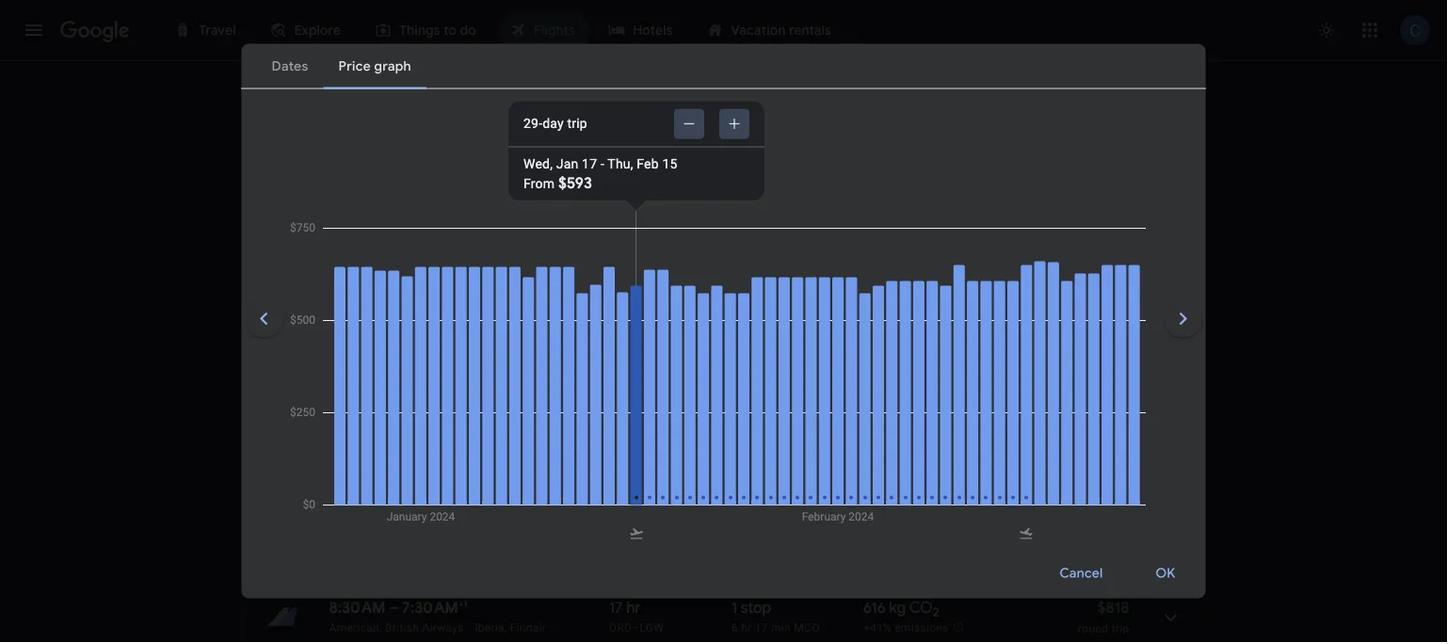 Task type: vqa. For each thing, say whether or not it's contained in the screenshot.
IN at the bottom left
yes



Task type: describe. For each thing, give the bounding box(es) containing it.
stop inside 1 stop 2 hr 28 min dtw
[[741, 463, 772, 482]]

airways for best departing flights
[[422, 622, 464, 635]]

up to $2,000
[[605, 94, 685, 111]]

9:00 am – 10:40 pm
[[329, 303, 468, 322]]

8:30 am
[[329, 598, 386, 618]]

emissions down 403 kg co 2
[[886, 327, 940, 340]]

iberia, for ranked based on price and convenience
[[475, 415, 507, 429]]

apply.
[[927, 255, 958, 268]]

price
[[335, 255, 361, 268]]

up
[[605, 94, 621, 111]]

hr inside 1 stop 6 hr 17 min mco
[[741, 622, 752, 635]]

other
[[242, 548, 294, 572]]

$818
[[1098, 598, 1130, 618]]

 image for 6:50 am
[[360, 486, 364, 499]]

ord for 7
[[609, 326, 632, 339]]

swap origin and destination. image
[[530, 42, 552, 65]]

2 delta from the left
[[621, 486, 648, 499]]

ok button
[[1133, 551, 1198, 596]]

taxes
[[609, 255, 638, 268]]

7:30 am
[[402, 598, 458, 618]]

required
[[563, 255, 606, 268]]

operated by skywest dba delta connection
[[482, 486, 712, 499]]

leaves o'hare international airport at 2:41 pm on tuesday, november 21 and arrives at heathrow airport at 6:30 am on wednesday, november 22. element
[[329, 392, 463, 412]]

co inside avoids as much co 2 as 2,131 trees absorb in a day
[[420, 346, 436, 359]]

17 inside wed, jan 17 - thu, feb 15 from $593
[[582, 156, 597, 172]]

phl
[[771, 415, 793, 429]]

$845
[[1094, 303, 1130, 322]]

2,131
[[460, 346, 490, 359]]

may
[[901, 255, 923, 268]]

hr inside 11 hr 10 min mdw – lhr
[[624, 463, 639, 482]]

scroll forward image
[[1161, 296, 1206, 341]]

+41% emissions for 616
[[863, 621, 949, 634]]

1 stop 2 hr 28 min dtw
[[732, 463, 819, 499]]

assistance
[[1019, 255, 1077, 268]]

9
[[609, 392, 618, 412]]

2 for 618
[[933, 469, 940, 485]]

klm, virgin atlantic
[[367, 486, 471, 499]]

feb for $593
[[637, 156, 659, 172]]

passenger
[[961, 255, 1016, 268]]

thu, jan 18 - fri, feb 16 from $636
[[537, 145, 680, 181]]

618 kg co 2
[[863, 463, 940, 485]]

7
[[609, 303, 617, 322]]

1 inside 1:40 pm – 6:50 am + 1
[[462, 463, 466, 475]]

403 kg co 2
[[863, 303, 944, 325]]

trip for 403
[[1112, 327, 1130, 340]]

fri,
[[618, 145, 636, 161]]

round for $845
[[1078, 327, 1109, 340]]

2 inside 1 stop 2 hr 28 min dtw
[[732, 486, 738, 499]]

2 horizontal spatial -
[[864, 327, 868, 340]]

british for best departing flights
[[385, 622, 419, 635]]

1 as from the left
[[372, 346, 385, 359]]

trees
[[493, 346, 521, 359]]

29-day trip for $593
[[524, 116, 588, 131]]

day for $636
[[556, 110, 577, 126]]

- for $636
[[610, 145, 614, 161]]

+41% for 616
[[863, 621, 892, 634]]

17 hr ord – lgw
[[609, 598, 664, 635]]

– inside 9 hr 49 min ord – lhr
[[632, 415, 640, 429]]

1 right for
[[695, 255, 701, 268]]

dba
[[595, 486, 618, 499]]

sort by:
[[1127, 253, 1176, 270]]

2 as from the left
[[445, 346, 457, 359]]

emissions for 543
[[895, 415, 949, 428]]

15
[[662, 156, 678, 172]]

ord for 9
[[609, 415, 632, 429]]

10:40 pm
[[404, 303, 468, 322]]

trip for 543
[[1112, 416, 1130, 429]]

+41% emissions for 618
[[863, 486, 949, 499]]

lgw
[[640, 622, 664, 635]]

round for $849
[[1078, 416, 1109, 429]]

17 inside 17 hr ord – lgw
[[609, 598, 623, 618]]

other departing flights
[[242, 548, 444, 572]]

cancel button
[[1037, 551, 1126, 596]]

1 inside 1 stop 2 hr 28 min dtw
[[732, 463, 737, 482]]

– up klm,
[[387, 463, 396, 482]]

+ for 7:30 am
[[458, 598, 464, 610]]

ranked
[[242, 255, 281, 268]]

2:41 pm – 6:30 am + 1
[[329, 392, 463, 412]]

by:
[[1157, 253, 1176, 270]]

any
[[560, 173, 584, 190]]

618
[[863, 463, 886, 482]]

dates
[[588, 173, 623, 190]]

avoids as much co2 as 2131 trees absorb in a day. learn more about this calculation. image
[[613, 347, 624, 358]]

10
[[642, 463, 658, 482]]

kg for 403
[[894, 303, 911, 322]]

avoids as much co 2 as 2,131 trees absorb in a day
[[333, 346, 605, 361]]

6
[[732, 622, 738, 635]]

1 inside 8:30 am – 7:30 am + 1
[[464, 598, 467, 610]]

59
[[732, 415, 745, 429]]

leaves o'hare international airport at 8:30 am on tuesday, november 21 and arrives at london gatwick airport at 7:30 am on wednesday, november 22. element
[[329, 598, 467, 618]]

818 US dollars text field
[[1098, 598, 1130, 618]]

1 stop 6 hr 17 min mco
[[732, 598, 820, 635]]

jan for $593
[[556, 156, 579, 172]]

9:00 am
[[329, 303, 387, 322]]

under
[[736, 94, 774, 111]]

prices
[[485, 255, 518, 268]]

in
[[564, 346, 574, 359]]

hr inside 9 hr 49 min ord – lhr
[[621, 392, 636, 412]]

1 inside 1 stop 6 hr 17 min mco
[[732, 598, 737, 618]]

a
[[577, 346, 583, 359]]

operated
[[482, 486, 530, 499]]

total duration 11 hr 10 min. element
[[609, 463, 732, 485]]

18
[[592, 145, 607, 161]]

wed, jan 17 - thu, feb 15 from $593
[[524, 156, 678, 193]]

finnair for ranked based on price and convenience
[[510, 415, 546, 429]]

by
[[533, 486, 545, 499]]

 image for 6:30 am
[[468, 415, 471, 429]]

hr inside under 20 hr popup button
[[797, 94, 810, 111]]

main content containing best departing flights
[[242, 163, 1206, 642]]

nonstop
[[732, 303, 790, 322]]

layover (1 of 1) is a 6 hr 17 min layover at orlando international airport in orlando. element
[[732, 621, 854, 636]]

$859 round trip
[[1078, 463, 1130, 500]]

nonstop flight. element
[[732, 303, 790, 325]]

american, british airways for best departing flights
[[329, 622, 464, 635]]

ord inside 17 hr ord – lgw
[[609, 622, 632, 635]]

min for 11 hr 10 min
[[662, 463, 687, 482]]

2 for 403
[[938, 309, 944, 325]]

none search field containing 1 carry-on bag
[[242, 0, 1218, 148]]

1 iberia, from the top
[[475, 326, 507, 339]]

british airways, iberia, finnair
[[390, 326, 546, 339]]

prices include required taxes + fees for 1 adult.
[[485, 255, 734, 268]]

+24%
[[863, 415, 892, 428]]

times button
[[506, 87, 586, 117]]

for
[[677, 255, 692, 268]]

best departing flights
[[242, 226, 430, 251]]

connection
[[652, 486, 712, 499]]

sort by: button
[[1120, 244, 1206, 278]]

bag
[[442, 94, 466, 111]]

on for based
[[319, 255, 332, 268]]

co for 616
[[909, 598, 933, 618]]

any dates
[[560, 173, 623, 190]]

american, for flights
[[329, 622, 382, 635]]

times
[[517, 94, 554, 111]]

hr inside 7 hr 40 min ord – lhr
[[621, 303, 635, 322]]

40
[[639, 303, 658, 322]]

$636
[[572, 162, 606, 181]]

iberia, finnair for best departing flights
[[475, 622, 546, 635]]

may apply. passenger assistance
[[898, 255, 1077, 268]]

min for 7 hr 40 min
[[661, 303, 686, 322]]

1 carry-on bag button
[[364, 87, 498, 117]]

layover (1 of 1) is a 59 min layover at philadelphia international airport in philadelphia. element
[[732, 414, 854, 429]]

much
[[388, 346, 417, 359]]

avoids
[[333, 346, 369, 359]]

klm,
[[367, 486, 394, 499]]

departing for best
[[285, 226, 371, 251]]

trip for 618
[[1112, 487, 1130, 500]]

adult.
[[704, 255, 734, 268]]

iberia, finnair for ranked based on price and convenience
[[475, 415, 546, 429]]

co for 543
[[913, 392, 936, 412]]

american, british airways for ranked based on price and convenience
[[329, 415, 464, 429]]

layover (1 of 1) is a 2 hr 28 min layover at detroit metropolitan wayne county airport in detroit. element
[[732, 485, 854, 500]]

min inside 1 stop 2 hr 28 min dtw
[[771, 486, 791, 499]]

airways,
[[427, 326, 472, 339]]

from for $636
[[537, 164, 568, 180]]

day for $593
[[543, 116, 564, 131]]

Return text field
[[1060, 28, 1147, 79]]

skywest
[[548, 486, 592, 499]]

jan for $636
[[566, 145, 588, 161]]

616 kg co 2
[[863, 598, 940, 620]]

virgin
[[397, 486, 427, 499]]

ranked based on price and convenience
[[242, 255, 453, 268]]

clear duration image
[[804, 80, 849, 125]]

– right departure time: 2:41 pm. text field
[[385, 392, 394, 412]]

$849 round trip
[[1078, 392, 1130, 429]]



Task type: locate. For each thing, give the bounding box(es) containing it.
from inside thu, jan 18 - fri, feb 16 from $636
[[537, 164, 568, 180]]

- right 18
[[610, 145, 614, 161]]

kg inside 618 kg co 2
[[889, 463, 906, 482]]

0 vertical spatial 1 stop flight. element
[[732, 392, 772, 414]]

3 stop from the top
[[741, 598, 772, 618]]

stop up 28
[[741, 463, 772, 482]]

ord up avoids as much co2 as 2131 trees absorb in a day. learn more about this calculation. icon
[[609, 326, 632, 339]]

leaves o'hare international airport at 9:00 am on tuesday, november 21 and arrives at heathrow airport at 10:40 pm on tuesday, november 21. element
[[329, 303, 468, 322]]

co
[[914, 303, 938, 322], [420, 346, 436, 359], [913, 392, 936, 412], [909, 463, 933, 482], [909, 598, 933, 618]]

day right times on the top left
[[556, 110, 577, 126]]

from inside wed, jan 17 - thu, feb 15 from $593
[[524, 176, 555, 191]]

stop up 59
[[741, 392, 772, 412]]

1 vertical spatial on
[[319, 255, 332, 268]]

trip left up
[[581, 110, 601, 126]]

1 vertical spatial finnair
[[510, 415, 546, 429]]

min inside 11 hr 10 min mdw – lhr
[[662, 463, 687, 482]]

emissions for 618
[[895, 486, 949, 499]]

Departure time: 1:40 PM. text field
[[329, 463, 383, 482]]

0 vertical spatial british
[[390, 326, 424, 339]]

kg right 618
[[889, 463, 906, 482]]

main content
[[242, 163, 1206, 642]]

2 +41% from the top
[[863, 621, 892, 634]]

1 horizontal spatial delta
[[621, 486, 648, 499]]

thu,
[[537, 145, 563, 161], [608, 156, 633, 172]]

jan up the any
[[556, 156, 579, 172]]

1 stop flight. element for ranked based on price and convenience
[[732, 392, 772, 414]]

29- down times on the top left
[[524, 116, 543, 131]]

co for 403
[[914, 303, 938, 322]]

1 vertical spatial  image
[[360, 486, 364, 499]]

absorb
[[524, 346, 561, 359]]

6:50 am
[[400, 463, 456, 482]]

1 vertical spatial iberia, finnair
[[475, 622, 546, 635]]

1 horizontal spatial  image
[[468, 415, 471, 429]]

1 round from the top
[[1078, 327, 1109, 340]]

passenger assistance button
[[961, 255, 1077, 268]]

min right 59
[[748, 415, 768, 429]]

flights for other departing flights
[[389, 548, 444, 572]]

2 american, from the top
[[329, 622, 382, 635]]

trip down the $845 text box
[[1112, 327, 1130, 340]]

1 vertical spatial +41% emissions
[[863, 621, 949, 634]]

feb
[[639, 145, 661, 161], [637, 156, 659, 172]]

1 stop flight. element up 6
[[732, 598, 772, 621]]

american, down 8:30 am
[[329, 622, 382, 635]]

2 vertical spatial finnair
[[510, 622, 546, 635]]

ord down 9
[[609, 415, 632, 429]]

29- for $636
[[537, 110, 556, 126]]

29- for $593
[[524, 116, 543, 131]]

0 horizontal spatial  image
[[360, 486, 364, 499]]

- up "dates"
[[601, 156, 605, 172]]

1 down 59
[[732, 463, 737, 482]]

- down 403
[[864, 327, 868, 340]]

round for $859
[[1078, 487, 1109, 500]]

16
[[665, 145, 680, 161]]

2:41 pm
[[329, 392, 381, 412]]

stop
[[741, 392, 772, 412], [741, 463, 772, 482], [741, 598, 772, 618]]

stop inside 1 stop 6 hr 17 min mco
[[741, 598, 772, 618]]

1 american, british airways from the top
[[329, 415, 464, 429]]

1 left carry- at the left of page
[[375, 94, 381, 111]]

delta down 1:40 pm on the left bottom of the page
[[329, 486, 357, 499]]

$818 round trip
[[1078, 598, 1130, 636]]

 image
[[468, 622, 471, 635]]

departing up ranked based on price and convenience
[[285, 226, 371, 251]]

543
[[863, 392, 889, 412]]

+ for 6:30 am
[[454, 392, 459, 404]]

on inside popup button
[[423, 94, 439, 111]]

0 vertical spatial +41%
[[863, 486, 892, 499]]

1 stop 59 min phl
[[732, 392, 793, 429]]

3 ord from the top
[[609, 622, 632, 635]]

1 vertical spatial departing
[[298, 548, 385, 572]]

trip down $818 text box
[[1112, 623, 1130, 636]]

2 vertical spatial lhr
[[645, 486, 667, 499]]

2 ord from the top
[[609, 415, 632, 429]]

0 vertical spatial stop
[[741, 392, 772, 412]]

best
[[242, 226, 281, 251]]

find the best price region
[[242, 163, 1206, 212]]

1 inside popup button
[[375, 94, 381, 111]]

Departure time: 9:00 AM. text field
[[329, 303, 387, 322]]

as left much
[[372, 346, 385, 359]]

total duration 17 hr. element
[[609, 598, 732, 621]]

2 inside avoids as much co 2 as 2,131 trees absorb in a day
[[436, 350, 442, 361]]

2 down airways,
[[436, 350, 442, 361]]

min up 'connection'
[[662, 463, 687, 482]]

lhr down 49
[[640, 415, 662, 429]]

kg up +24% emissions on the bottom
[[893, 392, 909, 412]]

1 vertical spatial ord
[[609, 415, 632, 429]]

fees
[[651, 255, 673, 268]]

2 up -8% emissions
[[938, 309, 944, 325]]

delta
[[329, 486, 357, 499], [621, 486, 648, 499]]

co inside 543 kg co 2
[[913, 392, 936, 412]]

hr right 7
[[621, 303, 635, 322]]

jan inside thu, jan 18 - fri, feb 16 from $636
[[566, 145, 588, 161]]

1 iberia, finnair from the top
[[475, 415, 546, 429]]

1 vertical spatial +41%
[[863, 621, 892, 634]]

min inside 9 hr 49 min ord – lhr
[[660, 392, 686, 412]]

hr left 28
[[741, 486, 752, 499]]

min inside 7 hr 40 min ord – lhr
[[661, 303, 686, 322]]

min inside the 1 stop 59 min phl
[[748, 415, 768, 429]]

round for $818
[[1078, 623, 1109, 636]]

round
[[1078, 327, 1109, 340], [1078, 416, 1109, 429], [1078, 487, 1109, 500], [1078, 623, 1109, 636]]

emissions
[[886, 327, 940, 340], [895, 415, 949, 428], [895, 486, 949, 499], [895, 621, 949, 634]]

trip inside '$859 round trip'
[[1112, 487, 1130, 500]]

1 vertical spatial stop
[[741, 463, 772, 482]]

7 hr 40 min ord – lhr
[[609, 303, 686, 339]]

on for carry-
[[423, 94, 439, 111]]

thu, inside wed, jan 17 - thu, feb 15 from $593
[[608, 156, 633, 172]]

departing for other
[[298, 548, 385, 572]]

scroll backward image
[[242, 296, 287, 341]]

$859
[[1096, 463, 1130, 482]]

round down $818 text box
[[1078, 623, 1109, 636]]

iberia, for best departing flights
[[475, 622, 507, 635]]

finnair
[[510, 326, 546, 339], [510, 415, 546, 429], [510, 622, 546, 635]]

american, for on
[[329, 415, 382, 429]]

co up +24% emissions on the bottom
[[913, 392, 936, 412]]

round down "$849" at the right of the page
[[1078, 416, 1109, 429]]

8%
[[868, 327, 883, 340]]

mdw
[[609, 486, 637, 499]]

flights up "7:30 am"
[[389, 548, 444, 572]]

2 for 543
[[936, 398, 943, 414]]

1 right "7:30 am"
[[464, 598, 467, 610]]

1 up 6
[[732, 598, 737, 618]]

co for 618
[[909, 463, 933, 482]]

2 airways from the top
[[422, 622, 464, 635]]

2 inside 618 kg co 2
[[933, 469, 940, 485]]

stop for best departing flights
[[741, 598, 772, 618]]

finnair for best departing flights
[[510, 622, 546, 635]]

from down wed,
[[524, 176, 555, 191]]

2 american, british airways from the top
[[329, 622, 464, 635]]

thu, inside thu, jan 18 - fri, feb 16 from $636
[[537, 145, 563, 161]]

1 horizontal spatial 17
[[609, 598, 623, 618]]

– down 10
[[637, 486, 645, 499]]

iberia,
[[475, 326, 507, 339], [475, 415, 507, 429], [475, 622, 507, 635]]

1 vertical spatial flights
[[389, 548, 444, 572]]

403
[[863, 303, 890, 322]]

2 inside 403 kg co 2
[[938, 309, 944, 325]]

lhr for 40
[[640, 326, 662, 339]]

6:30 am
[[398, 392, 454, 412]]

american, british airways down leaves o'hare international airport at 8:30 am on tuesday, november 21 and arrives at london gatwick airport at 7:30 am on wednesday, november 22. element
[[329, 622, 464, 635]]

2 up +24% emissions on the bottom
[[936, 398, 943, 414]]

stop inside the 1 stop 59 min phl
[[741, 392, 772, 412]]

min for 1 stop
[[748, 415, 768, 429]]

845 US dollars text field
[[1094, 303, 1130, 322]]

0 horizontal spatial -
[[601, 156, 605, 172]]

trip inside the '$845 round trip'
[[1112, 327, 1130, 340]]

0 horizontal spatial 17
[[582, 156, 597, 172]]

1 vertical spatial american, british airways
[[329, 622, 464, 635]]

2 vertical spatial iberia,
[[475, 622, 507, 635]]

co inside 618 kg co 2
[[909, 463, 933, 482]]

lhr inside 9 hr 49 min ord – lhr
[[640, 415, 662, 429]]

2 left 28
[[732, 486, 738, 499]]

1 inside 2:41 pm – 6:30 am + 1
[[459, 392, 463, 404]]

Arrival time: 7:30 AM on  Wednesday, November 22. text field
[[402, 598, 467, 618]]

+ for 6:50 am
[[456, 463, 462, 475]]

leaves chicago midway international airport at 1:40 pm on tuesday, november 21 and arrives at heathrow airport at 6:50 am on wednesday, november 22. element
[[329, 463, 466, 482]]

dtw
[[794, 486, 819, 499]]

flights for best departing flights
[[375, 226, 430, 251]]

round down the $845 text box
[[1078, 327, 1109, 340]]

1 finnair from the top
[[510, 326, 546, 339]]

round down $859 text field
[[1078, 487, 1109, 500]]

3 iberia, from the top
[[475, 622, 507, 635]]

- for $593
[[601, 156, 605, 172]]

+ inside 2:41 pm – 6:30 am + 1
[[454, 392, 459, 404]]

Arrival time: 10:40 PM. text field
[[404, 303, 468, 322]]

2 stop from the top
[[741, 463, 772, 482]]

round inside the '$845 round trip'
[[1078, 327, 1109, 340]]

 image
[[468, 415, 471, 429], [360, 486, 364, 499]]

-
[[610, 145, 614, 161], [601, 156, 605, 172], [864, 327, 868, 340]]

0 vertical spatial ord
[[609, 326, 632, 339]]

Departure time: 2:41 PM. text field
[[329, 392, 381, 412]]

2 round from the top
[[1078, 416, 1109, 429]]

atlantic
[[431, 486, 471, 499]]

british up much
[[390, 326, 424, 339]]

1 vertical spatial british
[[385, 415, 419, 429]]

american, british airways down leaves o'hare international airport at 2:41 pm on tuesday, november 21 and arrives at heathrow airport at 6:30 am on wednesday, november 22. element
[[329, 415, 464, 429]]

2
[[938, 309, 944, 325], [436, 350, 442, 361], [936, 398, 943, 414], [933, 469, 940, 485], [732, 486, 738, 499], [933, 604, 940, 620]]

min right 28
[[771, 486, 791, 499]]

from
[[537, 164, 568, 180], [524, 176, 555, 191]]

3 finnair from the top
[[510, 622, 546, 635]]

1 airways from the top
[[422, 415, 464, 429]]

1 stop from the top
[[741, 392, 772, 412]]

+41% for 618
[[863, 486, 892, 499]]

kg right 616
[[889, 598, 906, 618]]

1 american, from the top
[[329, 415, 382, 429]]

airways for ranked based on price and convenience
[[422, 415, 464, 429]]

859 US dollars text field
[[1096, 463, 1130, 482]]

+41% emissions
[[863, 486, 949, 499], [863, 621, 949, 634]]

$2,000
[[640, 94, 685, 111]]

11 hr 10 min mdw – lhr
[[609, 463, 687, 499]]

learn more about ranking image
[[457, 253, 474, 270]]

0 horizontal spatial delta
[[329, 486, 357, 499]]

Departure text field
[[901, 28, 987, 79]]

1 horizontal spatial on
[[423, 94, 439, 111]]

day down times on the top left
[[543, 116, 564, 131]]

1 horizontal spatial thu,
[[608, 156, 633, 172]]

min right 49
[[660, 392, 686, 412]]

29-day trip for $636
[[537, 110, 601, 126]]

min inside 1 stop 6 hr 17 min mco
[[771, 622, 791, 635]]

2 vertical spatial ord
[[609, 622, 632, 635]]

0 vertical spatial departing
[[285, 226, 371, 251]]

emissions down 618 kg co 2
[[895, 486, 949, 499]]

29-day trip
[[537, 110, 601, 126], [524, 116, 588, 131]]

co right 618
[[909, 463, 933, 482]]

1 +41% from the top
[[863, 486, 892, 499]]

2 for 616
[[933, 604, 940, 620]]

2 vertical spatial british
[[385, 622, 419, 635]]

None search field
[[242, 0, 1218, 148]]

2 inside 616 kg co 2
[[933, 604, 940, 620]]

0 vertical spatial 17
[[582, 156, 597, 172]]

from for $593
[[524, 176, 555, 191]]

trip inside $849 round trip
[[1112, 416, 1130, 429]]

lhr for 10
[[645, 486, 667, 499]]

feb inside thu, jan 18 - fri, feb 16 from $636
[[639, 145, 661, 161]]

849 US dollars text field
[[1095, 392, 1130, 412]]

11
[[609, 463, 621, 482]]

lhr for 49
[[640, 415, 662, 429]]

+41%
[[863, 486, 892, 499], [863, 621, 892, 634]]

kg for 618
[[889, 463, 906, 482]]

departing up 'departure time: 8:30 am.' text box
[[298, 548, 385, 572]]

total duration 7 hr 40 min. element
[[609, 303, 732, 325]]

cancel
[[1060, 565, 1103, 582]]

0 vertical spatial  image
[[468, 415, 471, 429]]

convenience
[[387, 255, 453, 268]]

1 up 59
[[732, 392, 737, 412]]

2 horizontal spatial 17
[[755, 622, 768, 635]]

british down leaves o'hare international airport at 2:41 pm on tuesday, november 21 and arrives at heathrow airport at 6:30 am on wednesday, november 22. element
[[385, 415, 419, 429]]

trip up $636
[[567, 116, 588, 131]]

616
[[863, 598, 886, 618]]

total duration 9 hr 49 min. element
[[609, 392, 732, 414]]

ord inside 7 hr 40 min ord – lhr
[[609, 326, 632, 339]]

stop up layover (1 of 1) is a 6 hr 17 min layover at orlando international airport in orlando. element
[[741, 598, 772, 618]]

1 right '6:30 am'
[[459, 392, 463, 404]]

0 vertical spatial american,
[[329, 415, 382, 429]]

1 delta from the left
[[329, 486, 357, 499]]

17
[[582, 156, 597, 172], [609, 598, 623, 618], [755, 622, 768, 635]]

kg for 543
[[893, 392, 909, 412]]

– inside 11 hr 10 min mdw – lhr
[[637, 486, 645, 499]]

trip for 616
[[1112, 623, 1130, 636]]

– down 49
[[632, 415, 640, 429]]

from left $636
[[537, 164, 568, 180]]

1 horizontal spatial -
[[610, 145, 614, 161]]

Arrival time: 6:50 AM on  Wednesday, November 22. text field
[[400, 463, 466, 482]]

+41% down 616
[[863, 621, 892, 634]]

0 horizontal spatial thu,
[[537, 145, 563, 161]]

jan up $636
[[566, 145, 588, 161]]

wed,
[[524, 156, 553, 172]]

0 vertical spatial iberia,
[[475, 326, 507, 339]]

0 vertical spatial on
[[423, 94, 439, 111]]

trip inside $818 round trip
[[1112, 623, 1130, 636]]

0 vertical spatial +41% emissions
[[863, 486, 949, 499]]

+
[[641, 255, 648, 268], [454, 392, 459, 404], [456, 463, 462, 475], [458, 598, 464, 610]]

carry-
[[384, 94, 423, 111]]

1 vertical spatial lhr
[[640, 415, 662, 429]]

sort
[[1127, 253, 1154, 270]]

+41% emissions down 616 kg co 2
[[863, 621, 949, 634]]

co inside 616 kg co 2
[[909, 598, 933, 618]]

co up -8% emissions
[[914, 303, 938, 322]]

0 vertical spatial finnair
[[510, 326, 546, 339]]

29-day trip up 18
[[537, 110, 601, 126]]

round inside $818 round trip
[[1078, 623, 1109, 636]]

1 vertical spatial airways
[[422, 622, 464, 635]]

ord inside 9 hr 49 min ord – lhr
[[609, 415, 632, 429]]

round inside '$859 round trip'
[[1078, 487, 1109, 500]]

4 round from the top
[[1078, 623, 1109, 636]]

2 1 stop flight. element from the top
[[732, 463, 772, 485]]

co right 616
[[909, 598, 933, 618]]

trip down $859 text field
[[1112, 487, 1130, 500]]

1 vertical spatial iberia,
[[475, 415, 507, 429]]

lhr
[[640, 326, 662, 339], [640, 415, 662, 429], [645, 486, 667, 499]]

3 1 stop flight. element from the top
[[732, 598, 772, 621]]

– left "7:30 am"
[[389, 598, 399, 618]]

2 inside 543 kg co 2
[[936, 398, 943, 414]]

1 +41% emissions from the top
[[863, 486, 949, 499]]

0 vertical spatial flights
[[375, 226, 430, 251]]

+ inside 1:40 pm – 6:50 am + 1
[[456, 463, 462, 475]]

day inside avoids as much co 2 as 2,131 trees absorb in a day
[[586, 346, 605, 359]]

kg for 616
[[889, 598, 906, 618]]

- inside thu, jan 18 - fri, feb 16 from $636
[[610, 145, 614, 161]]

kg inside 616 kg co 2
[[889, 598, 906, 618]]

co inside 403 kg co 2
[[914, 303, 938, 322]]

1:40 pm – 6:50 am + 1
[[329, 463, 466, 482]]

2 iberia, from the top
[[475, 415, 507, 429]]

emissions for 616
[[895, 621, 949, 634]]

hr right 6
[[741, 622, 752, 635]]

flights
[[375, 226, 430, 251], [389, 548, 444, 572]]

kg inside 403 kg co 2
[[894, 303, 911, 322]]

thu, up the any
[[537, 145, 563, 161]]

departing
[[285, 226, 371, 251], [298, 548, 385, 572]]

co right much
[[420, 346, 436, 359]]

2 vertical spatial 1 stop flight. element
[[732, 598, 772, 621]]

hr inside 17 hr ord – lgw
[[627, 598, 641, 618]]

2 finnair from the top
[[510, 415, 546, 429]]

49
[[639, 392, 657, 412]]

airways down arrival time: 6:30 am on  wednesday, november 22. text field
[[422, 415, 464, 429]]

clear bags image
[[460, 80, 505, 125]]

delta down 10
[[621, 486, 648, 499]]

kg inside 543 kg co 2
[[893, 392, 909, 412]]

airways
[[422, 415, 464, 429], [422, 622, 464, 635]]

min right 40
[[661, 303, 686, 322]]

british for ranked based on price and convenience
[[385, 415, 419, 429]]

2 vertical spatial 17
[[755, 622, 768, 635]]

0 vertical spatial lhr
[[640, 326, 662, 339]]

up to $2,000 button
[[594, 87, 717, 117]]

0 vertical spatial iberia, finnair
[[475, 415, 546, 429]]

hr right the 11
[[624, 463, 639, 482]]

feb for $636
[[639, 145, 661, 161]]

lhr down 40
[[640, 326, 662, 339]]

ord left lgw
[[609, 622, 632, 635]]

2 right 618
[[933, 469, 940, 485]]

+41% down 618
[[863, 486, 892, 499]]

based
[[284, 255, 316, 268]]

lhr inside 7 hr 40 min ord – lhr
[[640, 326, 662, 339]]

min for 9 hr 49 min
[[660, 392, 686, 412]]

emissions down 616 kg co 2
[[895, 621, 949, 634]]

1 stop flight. element
[[732, 392, 772, 414], [732, 463, 772, 485], [732, 598, 772, 621]]

0 vertical spatial american, british airways
[[329, 415, 464, 429]]

trip
[[581, 110, 601, 126], [567, 116, 588, 131], [1112, 327, 1130, 340], [1112, 416, 1130, 429], [1112, 487, 1130, 500], [1112, 623, 1130, 636]]

1 vertical spatial 17
[[609, 598, 623, 618]]

28
[[755, 486, 768, 499]]

round inside $849 round trip
[[1078, 416, 1109, 429]]

1 1 stop flight. element from the top
[[732, 392, 772, 414]]

0 vertical spatial airways
[[422, 415, 464, 429]]

2 right 616
[[933, 604, 940, 620]]

20
[[778, 94, 794, 111]]

1 vertical spatial american,
[[329, 622, 382, 635]]

 image left klm,
[[360, 486, 364, 499]]

2 +41% emissions from the top
[[863, 621, 949, 634]]

thu, up "dates"
[[608, 156, 633, 172]]

Departure time: 8:30 AM. text field
[[329, 598, 386, 618]]

29- up wed,
[[537, 110, 556, 126]]

kg up -8% emissions
[[894, 303, 911, 322]]

feb inside wed, jan 17 - thu, feb 15 from $593
[[637, 156, 659, 172]]

8:30 am – 7:30 am + 1
[[329, 598, 467, 618]]

1 stop flight. element up 59
[[732, 392, 772, 414]]

emissions down 543 kg co 2
[[895, 415, 949, 428]]

and
[[364, 255, 384, 268]]

british down leaves o'hare international airport at 8:30 am on tuesday, november 21 and arrives at london gatwick airport at 7:30 am on wednesday, november 22. element
[[385, 622, 419, 635]]

+41% emissions down 618 kg co 2
[[863, 486, 949, 499]]

–
[[391, 303, 400, 322], [632, 326, 640, 339], [385, 392, 394, 412], [632, 415, 640, 429], [387, 463, 396, 482], [637, 486, 645, 499], [389, 598, 399, 618], [632, 622, 640, 635]]

– inside 7 hr 40 min ord – lhr
[[632, 326, 640, 339]]

17 inside 1 stop 6 hr 17 min mco
[[755, 622, 768, 635]]

1:40 pm
[[329, 463, 383, 482]]

– inside 17 hr ord – lgw
[[632, 622, 640, 635]]

lhr down 10
[[645, 486, 667, 499]]

british
[[390, 326, 424, 339], [385, 415, 419, 429], [385, 622, 419, 635]]

0 horizontal spatial on
[[319, 255, 332, 268]]

0 horizontal spatial as
[[372, 346, 385, 359]]

Arrival time: 6:30 AM on  Wednesday, November 22. text field
[[398, 392, 463, 412]]

1 up the atlantic on the bottom of the page
[[462, 463, 466, 475]]

hr inside 1 stop 2 hr 28 min dtw
[[741, 486, 752, 499]]

$845 round trip
[[1078, 303, 1130, 340]]

2 iberia, finnair from the top
[[475, 622, 546, 635]]

stop for ranked based on price and convenience
[[741, 392, 772, 412]]

lhr inside 11 hr 10 min mdw – lhr
[[645, 486, 667, 499]]

– down total duration 17 hr. element
[[632, 622, 640, 635]]

2 vertical spatial stop
[[741, 598, 772, 618]]

1 stop flight. element for best departing flights
[[732, 598, 772, 621]]

+ inside 8:30 am – 7:30 am + 1
[[458, 598, 464, 610]]

3 round from the top
[[1078, 487, 1109, 500]]

- inside wed, jan 17 - thu, feb 15 from $593
[[601, 156, 605, 172]]

1 ord from the top
[[609, 326, 632, 339]]

day right a
[[586, 346, 605, 359]]

– right departure time: 9:00 am. text field
[[391, 303, 400, 322]]

american, down 2:41 pm
[[329, 415, 382, 429]]

feb left 16
[[639, 145, 661, 161]]

1 horizontal spatial as
[[445, 346, 457, 359]]

1 vertical spatial 1 stop flight. element
[[732, 463, 772, 485]]

29-day trip down times on the top left
[[524, 116, 588, 131]]

1
[[375, 94, 381, 111], [695, 255, 701, 268], [459, 392, 463, 404], [732, 392, 737, 412], [462, 463, 466, 475], [732, 463, 737, 482], [464, 598, 467, 610], [732, 598, 737, 618]]

hr right 20
[[797, 94, 810, 111]]

jan inside wed, jan 17 - thu, feb 15 from $593
[[556, 156, 579, 172]]

1 inside the 1 stop 59 min phl
[[732, 392, 737, 412]]



